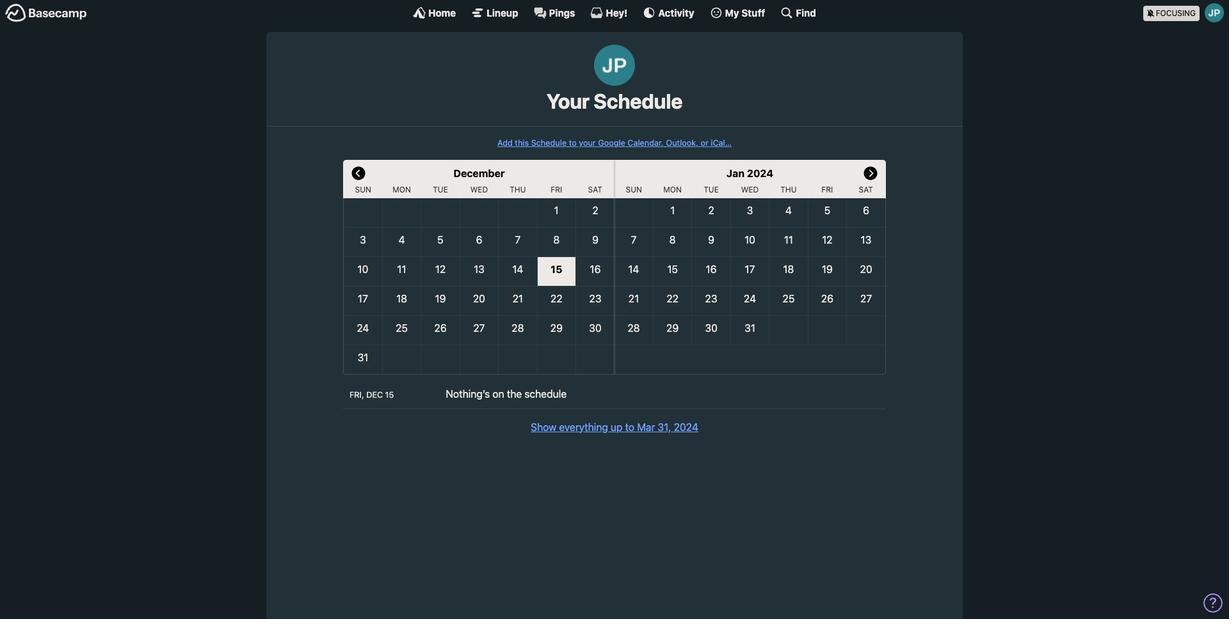 Task type: describe. For each thing, give the bounding box(es) containing it.
this
[[515, 139, 529, 148]]

my stuff button
[[710, 6, 766, 19]]

up
[[611, 422, 623, 433]]

sat for jan 2024
[[859, 185, 873, 194]]

mon for jan 2024
[[664, 185, 682, 194]]

focusing
[[1156, 8, 1196, 18]]

sat for december
[[588, 185, 603, 194]]

hey!
[[606, 7, 628, 18]]

google
[[598, 139, 626, 148]]

your
[[547, 89, 590, 113]]

everything
[[559, 422, 608, 433]]

to for up
[[625, 422, 635, 433]]

wed for december
[[471, 185, 488, 194]]

fri for december
[[551, 185, 562, 194]]

ical…
[[711, 139, 732, 148]]

lineup
[[487, 7, 518, 18]]

activity
[[659, 7, 695, 18]]

show
[[531, 422, 557, 433]]

home
[[428, 7, 456, 18]]

my
[[725, 7, 739, 18]]

sun for december
[[355, 185, 371, 194]]

jan 2024
[[727, 168, 774, 179]]

thu for december
[[510, 185, 526, 194]]

focusing button
[[1144, 0, 1230, 25]]

find
[[796, 7, 816, 18]]

to for schedule
[[569, 139, 577, 148]]

0 horizontal spatial schedule
[[531, 139, 567, 148]]

outlook,
[[666, 139, 699, 148]]

james peterson image
[[1205, 3, 1224, 22]]

nothing's
[[446, 388, 490, 400]]

15
[[385, 390, 394, 400]]

add this schedule to your google calendar, outlook, or ical…
[[498, 139, 732, 148]]

my stuff
[[725, 7, 766, 18]]

switch accounts image
[[5, 3, 87, 23]]

activity link
[[643, 6, 695, 19]]

2024 inside show        everything      up to        mar 31, 2024 button
[[674, 422, 699, 433]]

or
[[701, 139, 709, 148]]

main element
[[0, 0, 1230, 25]]

nothing's on the schedule
[[446, 388, 567, 400]]

james peterson image
[[594, 45, 635, 86]]

pings button
[[534, 6, 575, 19]]



Task type: vqa. For each thing, say whether or not it's contained in the screenshot.
1st sun from left
yes



Task type: locate. For each thing, give the bounding box(es) containing it.
2024 right 31,
[[674, 422, 699, 433]]

calendar,
[[628, 139, 664, 148]]

the
[[507, 388, 522, 400]]

wed down jan 2024
[[741, 185, 759, 194]]

1 horizontal spatial wed
[[741, 185, 759, 194]]

show        everything      up to        mar 31, 2024 button
[[531, 420, 699, 435]]

2 sun from the left
[[626, 185, 642, 194]]

lineup link
[[471, 6, 518, 19]]

0 vertical spatial schedule
[[594, 89, 683, 113]]

1 mon from the left
[[393, 185, 411, 194]]

1 horizontal spatial mon
[[664, 185, 682, 194]]

2 fri from the left
[[822, 185, 833, 194]]

to
[[569, 139, 577, 148], [625, 422, 635, 433]]

1 vertical spatial schedule
[[531, 139, 567, 148]]

to left your
[[569, 139, 577, 148]]

0 horizontal spatial wed
[[471, 185, 488, 194]]

31,
[[658, 422, 671, 433]]

1 horizontal spatial fri
[[822, 185, 833, 194]]

2 sat from the left
[[859, 185, 873, 194]]

1 horizontal spatial tue
[[704, 185, 719, 194]]

on
[[493, 388, 504, 400]]

2024
[[747, 168, 774, 179], [674, 422, 699, 433]]

fri, dec 15
[[350, 390, 394, 400]]

your
[[579, 139, 596, 148]]

tue
[[433, 185, 448, 194], [704, 185, 719, 194]]

0 horizontal spatial thu
[[510, 185, 526, 194]]

dec
[[366, 390, 383, 400]]

1 fri from the left
[[551, 185, 562, 194]]

1 horizontal spatial sat
[[859, 185, 873, 194]]

tue for december
[[433, 185, 448, 194]]

1 horizontal spatial thu
[[781, 185, 797, 194]]

1 tue from the left
[[433, 185, 448, 194]]

1 sat from the left
[[588, 185, 603, 194]]

your schedule
[[547, 89, 683, 113]]

0 horizontal spatial sat
[[588, 185, 603, 194]]

sun for jan 2024
[[626, 185, 642, 194]]

1 sun from the left
[[355, 185, 371, 194]]

pings
[[549, 7, 575, 18]]

home link
[[413, 6, 456, 19]]

0 horizontal spatial 2024
[[674, 422, 699, 433]]

1 horizontal spatial schedule
[[594, 89, 683, 113]]

jan
[[727, 168, 745, 179]]

wed for jan 2024
[[741, 185, 759, 194]]

2 mon from the left
[[664, 185, 682, 194]]

0 horizontal spatial to
[[569, 139, 577, 148]]

schedule up calendar,
[[594, 89, 683, 113]]

add this schedule to your google calendar, outlook, or ical… link
[[498, 139, 732, 148]]

schedule
[[594, 89, 683, 113], [531, 139, 567, 148]]

wed
[[471, 185, 488, 194], [741, 185, 759, 194]]

show        everything      up to        mar 31, 2024
[[531, 422, 699, 433]]

find button
[[781, 6, 816, 19]]

schedule right this
[[531, 139, 567, 148]]

to right up
[[625, 422, 635, 433]]

1 horizontal spatial to
[[625, 422, 635, 433]]

1 horizontal spatial sun
[[626, 185, 642, 194]]

sun
[[355, 185, 371, 194], [626, 185, 642, 194]]

1 wed from the left
[[471, 185, 488, 194]]

1 vertical spatial 2024
[[674, 422, 699, 433]]

sat
[[588, 185, 603, 194], [859, 185, 873, 194]]

0 horizontal spatial mon
[[393, 185, 411, 194]]

0 vertical spatial to
[[569, 139, 577, 148]]

hey! button
[[591, 6, 628, 19]]

1 vertical spatial to
[[625, 422, 635, 433]]

mar
[[637, 422, 655, 433]]

add
[[498, 139, 513, 148]]

0 horizontal spatial tue
[[433, 185, 448, 194]]

1 thu from the left
[[510, 185, 526, 194]]

thu for jan 2024
[[781, 185, 797, 194]]

mon
[[393, 185, 411, 194], [664, 185, 682, 194]]

2 wed from the left
[[741, 185, 759, 194]]

tue for jan 2024
[[704, 185, 719, 194]]

0 horizontal spatial fri
[[551, 185, 562, 194]]

december
[[454, 168, 505, 179]]

schedule
[[525, 388, 567, 400]]

to inside button
[[625, 422, 635, 433]]

stuff
[[742, 7, 766, 18]]

2 thu from the left
[[781, 185, 797, 194]]

fri for jan 2024
[[822, 185, 833, 194]]

fri
[[551, 185, 562, 194], [822, 185, 833, 194]]

2024 right jan
[[747, 168, 774, 179]]

0 horizontal spatial sun
[[355, 185, 371, 194]]

fri,
[[350, 390, 364, 400]]

0 vertical spatial 2024
[[747, 168, 774, 179]]

thu
[[510, 185, 526, 194], [781, 185, 797, 194]]

mon for december
[[393, 185, 411, 194]]

1 horizontal spatial 2024
[[747, 168, 774, 179]]

2 tue from the left
[[704, 185, 719, 194]]

wed down 'december'
[[471, 185, 488, 194]]



